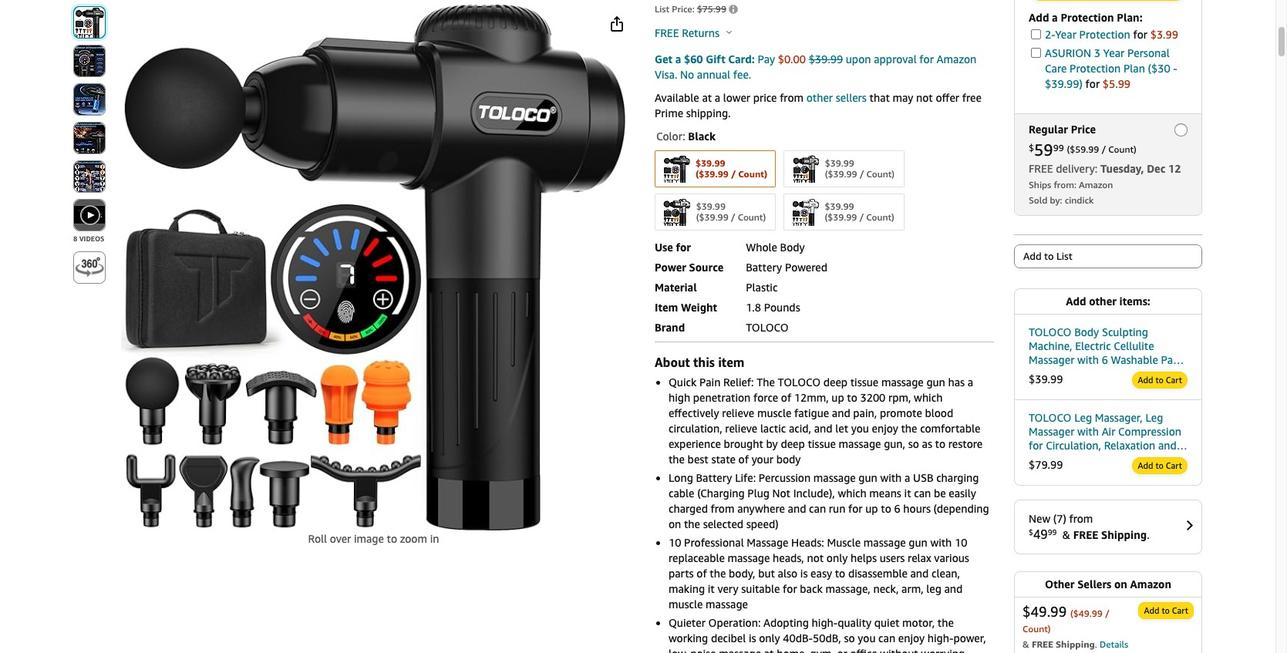 Task type: locate. For each thing, give the bounding box(es) containing it.
to inside add to list 'option'
[[1045, 250, 1054, 262]]

gun up relax
[[909, 536, 928, 550]]

0 vertical spatial body
[[781, 241, 805, 254]]

relieve
[[723, 407, 755, 420], [726, 422, 758, 435]]

$59.99
[[1070, 144, 1100, 155]]

1 vertical spatial so
[[845, 632, 855, 645]]

to down and…
[[1156, 461, 1164, 471]]

0 vertical spatial can
[[915, 487, 932, 500]]

Add to List radio
[[1015, 245, 1203, 269]]

$39.99 ($39.99 /  count) up whole in the right of the page
[[697, 200, 766, 223]]

also
[[778, 567, 798, 580]]

add down sold at right
[[1024, 250, 1042, 262]]

99 down (7)
[[1048, 528, 1057, 537]]

0 horizontal spatial amazon
[[937, 53, 977, 66]]

0 horizontal spatial from
[[711, 503, 735, 516]]

free inside button
[[655, 26, 680, 40]]

electric
[[1076, 340, 1112, 353]]

muscle up 'lactic'
[[758, 407, 792, 420]]

1 vertical spatial list
[[1057, 250, 1073, 262]]

weight
[[681, 301, 718, 314]]

protection for year
[[1080, 28, 1131, 41]]

2 vertical spatial add to cart
[[1145, 606, 1189, 616]]

free up ships
[[1029, 162, 1054, 175]]

1 vertical spatial body
[[1075, 326, 1100, 339]]

by
[[767, 438, 778, 451]]

you up office at the bottom right
[[858, 632, 876, 645]]

with down electric
[[1078, 354, 1100, 367]]

amazon inside upon approval for amazon visa. no annual fee.
[[937, 53, 977, 66]]

zoom
[[400, 532, 427, 546]]

deep up 12mm,
[[824, 376, 848, 389]]

Add to Cart submit
[[1133, 373, 1188, 388], [1133, 458, 1188, 474], [1139, 604, 1194, 619]]

you
[[852, 422, 870, 435], [858, 632, 876, 645]]

$39.99 for carbon icon
[[825, 157, 855, 169]]

deep up body
[[781, 438, 805, 451]]

anywhere
[[738, 503, 785, 516]]

2 10 from the left
[[955, 536, 968, 550]]

dec
[[1148, 162, 1166, 175]]

0 vertical spatial .
[[1148, 529, 1150, 542]]

a left usb
[[905, 472, 911, 485]]

0 horizontal spatial is
[[749, 632, 757, 645]]

high- down motor,
[[928, 632, 954, 645]]

2 $ from the top
[[1029, 528, 1034, 537]]

long
[[669, 472, 694, 485]]

add to cart for pa…
[[1139, 375, 1183, 385]]

1 vertical spatial add to cart
[[1139, 461, 1183, 471]]

black image
[[664, 155, 691, 183]]

0 horizontal spatial not
[[808, 552, 824, 565]]

0 horizontal spatial up
[[832, 391, 845, 405]]

/ right grey "image"
[[731, 211, 736, 223]]

/ for silver image
[[860, 211, 864, 223]]

battery up (charging
[[696, 472, 733, 485]]

details
[[1100, 639, 1129, 651]]

($39.99 for grey "image"
[[697, 211, 729, 223]]

cart for toloco leg massager, leg massager with air compression for circulation, relaxation and…
[[1167, 461, 1183, 471]]

heads:
[[792, 536, 825, 550]]

0 vertical spatial relieve
[[723, 407, 755, 420]]

massager
[[1029, 354, 1075, 367], [1029, 425, 1075, 438]]

toloco for toloco
[[746, 321, 789, 334]]

only down muscle
[[827, 552, 848, 565]]

free
[[655, 26, 680, 40], [1029, 162, 1054, 175], [1074, 529, 1099, 542], [1032, 639, 1054, 651]]

add inside 'option'
[[1024, 250, 1042, 262]]

roll over image to zoom in
[[308, 532, 439, 546]]

0 horizontal spatial list
[[655, 3, 670, 15]]

at
[[703, 91, 712, 104], [765, 648, 774, 654]]

0 vertical spatial is
[[801, 567, 808, 580]]

suitable
[[742, 583, 780, 596]]

hours
[[904, 503, 931, 516]]

toloco for toloco body sculpting machine, electric cellulite massager with 6 washable pa…
[[1029, 326, 1072, 339]]

0 vertical spatial battery
[[746, 261, 783, 274]]

0 vertical spatial so
[[909, 438, 920, 451]]

count) right silver image
[[867, 211, 895, 223]]

1 horizontal spatial on
[[1115, 578, 1128, 591]]

1 vertical spatial add to cart submit
[[1133, 458, 1188, 474]]

is
[[801, 567, 808, 580], [749, 632, 757, 645]]

amazon up offer
[[937, 53, 977, 66]]

on inside about this item quick pain relief: the toloco deep tissue massage gun has a high penetration force of 12mm, up to 3200 rpm, which effectively relieve muscle fatigue and pain, promote blood circulation, relieve lactic acid, and let you enjoy the comfortable experience brought by deep tissue massage gun, so as to restore the best state of your body long battery life: percussion massage gun with a usb charging cable (charging plug not include), which means it can be easily charged from anywhere and can run for up to 6 hours (depending on the selected speed) 10 professional massage heads: muscle massage gun with 10 replaceable massage heads, not only helps users relax various parts of the body, but also is easy to disassemble and clean, making it very suitable for back massage, neck, arm, leg and muscle massage quieter operation: adopting high-quality quiet motor, the working decibel is only 40db-50db, so you can enjoy high-power, low-noise massage at home, gym, or office without worryi
[[669, 518, 682, 531]]

users
[[880, 552, 905, 565]]

free right 49
[[1074, 529, 1099, 542]]

free returns button
[[655, 26, 732, 41]]

/ inside ($49.99 / count) & free shipping . details
[[1106, 608, 1110, 620]]

color:
[[657, 130, 686, 143]]

. up other sellers on amazon
[[1148, 529, 1150, 542]]

high- up 50db,
[[812, 617, 838, 630]]

regular
[[1029, 123, 1069, 136]]

year right 3
[[1104, 46, 1125, 59]]

leg
[[927, 583, 942, 596]]

/ right silver image
[[860, 211, 864, 223]]

massage down very
[[706, 598, 748, 611]]

leg
[[1075, 411, 1093, 424], [1146, 411, 1164, 424]]

3
[[1095, 46, 1101, 59]]

add down other sellers on amazon
[[1145, 606, 1160, 616]]

$ inside regular price $ 59 99 ( $59.99 / count) free delivery: tuesday, dec 12 ships from: amazon sold by: cindick
[[1029, 142, 1035, 154]]

0 horizontal spatial only
[[759, 632, 781, 645]]

2 vertical spatial amazon
[[1131, 578, 1172, 591]]

free inside regular price $ 59 99 ( $59.99 / count) free delivery: tuesday, dec 12 ships from: amazon sold by: cindick
[[1029, 162, 1054, 175]]

1 vertical spatial year
[[1104, 46, 1125, 59]]

6 inside toloco body sculpting machine, electric cellulite massager with 6 washable pa…
[[1102, 354, 1109, 367]]

1 horizontal spatial leg
[[1146, 411, 1164, 424]]

count) for silver image
[[867, 211, 895, 223]]

0 vertical spatial which
[[915, 391, 943, 405]]

list price: $75.99
[[655, 3, 727, 15]]

0 vertical spatial add to cart
[[1139, 375, 1183, 385]]

visa.
[[655, 68, 678, 81]]

enjoy down motor,
[[899, 632, 925, 645]]

the down charged at bottom
[[684, 518, 701, 531]]

1 vertical spatial it
[[708, 583, 715, 596]]

cart
[[1167, 375, 1183, 385], [1167, 461, 1183, 471], [1173, 606, 1189, 616]]

muscle
[[758, 407, 792, 420], [669, 598, 703, 611]]

/ right $59.99
[[1102, 144, 1107, 155]]

body
[[777, 453, 801, 466]]

rpm,
[[889, 391, 912, 405]]

0 vertical spatial high-
[[812, 617, 838, 630]]

to down means at bottom right
[[881, 503, 892, 516]]

1 horizontal spatial 10
[[955, 536, 968, 550]]

amazon up cindick
[[1080, 179, 1114, 191]]

1 horizontal spatial not
[[917, 91, 934, 104]]

1 vertical spatial massager
[[1029, 425, 1075, 438]]

amazon inside regular price $ 59 99 ( $59.99 / count) free delivery: tuesday, dec 12 ships from: amazon sold by: cindick
[[1080, 179, 1114, 191]]

year
[[1056, 28, 1077, 41], [1104, 46, 1125, 59]]

source
[[690, 261, 724, 274]]

/ for black image
[[731, 168, 736, 180]]

0 horizontal spatial tissue
[[808, 438, 836, 451]]

cart for toloco body sculpting machine, electric cellulite massager with 6 washable pa…
[[1167, 375, 1183, 385]]

0 vertical spatial deep
[[824, 376, 848, 389]]

no
[[681, 68, 695, 81]]

to left zoom
[[387, 532, 397, 546]]

for $5.99
[[1083, 77, 1131, 90]]

count) down '$49.99'
[[1023, 624, 1051, 635]]

toloco inside toloco leg massager, leg massager with air compression for circulation, relaxation and…
[[1029, 411, 1072, 424]]

$ down "regular"
[[1029, 142, 1035, 154]]

tissue down let
[[808, 438, 836, 451]]

add down relaxation
[[1139, 461, 1154, 471]]

$39.99 ($39.99 /  count) for grey "image"
[[697, 200, 766, 223]]

99 inside new (7) from $ 49 99 & free shipping .
[[1048, 528, 1057, 537]]

amazon for on
[[1131, 578, 1172, 591]]

office
[[851, 648, 878, 654]]

power source
[[655, 261, 724, 274]]

you down pain,
[[852, 422, 870, 435]]

from inside new (7) from $ 49 99 & free shipping .
[[1070, 512, 1094, 526]]

and down 'clean,'
[[945, 583, 963, 596]]

1 horizontal spatial so
[[909, 438, 920, 451]]

massage
[[747, 536, 789, 550]]

gun up means at bottom right
[[859, 472, 878, 485]]

massage
[[882, 376, 924, 389], [839, 438, 882, 451], [814, 472, 856, 485], [864, 536, 906, 550], [728, 552, 770, 565], [706, 598, 748, 611], [719, 648, 762, 654]]

gun left has
[[927, 376, 946, 389]]

add to cart submit down other sellers on amazon
[[1139, 604, 1194, 619]]

1 horizontal spatial year
[[1104, 46, 1125, 59]]

0 horizontal spatial body
[[781, 241, 805, 254]]

toloco
[[746, 321, 789, 334], [1029, 326, 1072, 339], [778, 376, 821, 389], [1029, 411, 1072, 424]]

0 horizontal spatial 6
[[895, 503, 901, 516]]

powered
[[785, 261, 828, 274]]

0 horizontal spatial which
[[838, 487, 867, 500]]

1 vertical spatial can
[[810, 503, 827, 516]]

count) for grey "image"
[[738, 211, 766, 223]]

selected
[[703, 518, 744, 531]]

1 vertical spatial which
[[838, 487, 867, 500]]

pay
[[758, 53, 776, 66]]

1 horizontal spatial high-
[[928, 632, 954, 645]]

2 vertical spatial protection
[[1070, 62, 1121, 75]]

2 horizontal spatial amazon
[[1131, 578, 1172, 591]]

None submit
[[74, 7, 105, 38], [74, 46, 105, 76], [74, 84, 105, 115], [74, 123, 105, 154], [74, 161, 105, 192], [74, 200, 105, 231], [74, 252, 105, 283], [74, 7, 105, 38], [74, 46, 105, 76], [74, 84, 105, 115], [74, 123, 105, 154], [74, 161, 105, 192], [74, 200, 105, 231], [74, 252, 105, 283]]

so
[[909, 438, 920, 451], [845, 632, 855, 645]]

1 $ from the top
[[1029, 142, 1035, 154]]

relieve down 'penetration'
[[723, 407, 755, 420]]

other left 'items:'
[[1090, 295, 1117, 308]]

videos
[[79, 235, 104, 243]]

toloco for toloco leg massager, leg massager with air compression for circulation, relaxation and…
[[1029, 411, 1072, 424]]

so up or
[[845, 632, 855, 645]]

year up asurion
[[1056, 28, 1077, 41]]

protection down 3
[[1070, 62, 1121, 75]]

0 horizontal spatial muscle
[[669, 598, 703, 611]]

0 vertical spatial $
[[1029, 142, 1035, 154]]

gym,
[[811, 648, 835, 654]]

add to cart submit down pa…
[[1133, 373, 1188, 388]]

8 videos
[[73, 235, 104, 243]]

$ inside new (7) from $ 49 99 & free shipping .
[[1029, 528, 1034, 537]]

1 vertical spatial up
[[866, 503, 879, 516]]

0 horizontal spatial leg
[[1075, 411, 1093, 424]]

0 vertical spatial tissue
[[851, 376, 879, 389]]

not inside that may not offer free prime shipping.
[[917, 91, 934, 104]]

muscle down making in the right of the page
[[669, 598, 703, 611]]

and down relax
[[911, 567, 929, 580]]

circulation,
[[669, 422, 723, 435]]

$39.99
[[809, 53, 844, 66], [696, 157, 726, 169], [825, 157, 855, 169], [697, 200, 726, 212], [825, 200, 855, 212], [1029, 372, 1064, 386]]

it left very
[[708, 583, 715, 596]]

professional
[[684, 536, 744, 550]]

easy
[[811, 567, 833, 580]]

option group containing $39.99
[[650, 148, 995, 234]]

(7)
[[1054, 512, 1067, 526]]

asurion 3 year personal care protection plan ($30 - $39.99) link
[[1046, 46, 1178, 90]]

0 vertical spatial amazon
[[937, 53, 977, 66]]

0 vertical spatial 99
[[1054, 142, 1065, 154]]

comfortable
[[921, 422, 981, 435]]

count) left carbon icon
[[739, 168, 768, 180]]

quiet
[[875, 617, 900, 630]]

get
[[655, 53, 673, 66]]

0 horizontal spatial at
[[703, 91, 712, 104]]

1 vertical spatial cart
[[1167, 461, 1183, 471]]

body up electric
[[1075, 326, 1100, 339]]

option group
[[650, 148, 995, 234]]

/ for grey "image"
[[731, 211, 736, 223]]

run
[[829, 503, 846, 516]]

add to cart down and…
[[1139, 461, 1183, 471]]

body inside toloco body sculpting machine, electric cellulite massager with 6 washable pa…
[[1075, 326, 1100, 339]]

1 vertical spatial high-
[[928, 632, 954, 645]]

count) up tuesday,
[[1109, 144, 1137, 155]]

can down usb
[[915, 487, 932, 500]]

1 horizontal spatial body
[[1075, 326, 1100, 339]]

leg up compression
[[1146, 411, 1164, 424]]

battery inside about this item quick pain relief: the toloco deep tissue massage gun has a high penetration force of 12mm, up to 3200 rpm, which effectively relieve muscle fatigue and pain, promote blood circulation, relieve lactic acid, and let you enjoy the comfortable experience brought by deep tissue massage gun, so as to restore the best state of your body long battery life: percussion massage gun with a usb charging cable (charging plug not include), which means it can be easily charged from anywhere and can run for up to 6 hours (depending on the selected speed) 10 professional massage heads: muscle massage gun with 10 replaceable massage heads, not only helps users relax various parts of the body, but also is easy to disassemble and clean, making it very suitable for back massage, neck, arm, leg and muscle massage quieter operation: adopting high-quality quiet motor, the working decibel is only 40db-50db, so you can enjoy high-power, low-noise massage at home, gym, or office without worryi
[[696, 472, 733, 485]]

massager inside toloco body sculpting machine, electric cellulite massager with 6 washable pa…
[[1029, 354, 1075, 367]]

is right also
[[801, 567, 808, 580]]

. left details
[[1096, 639, 1098, 651]]

count) inside regular price $ 59 99 ( $59.99 / count) free delivery: tuesday, dec 12 ships from: amazon sold by: cindick
[[1109, 144, 1137, 155]]

it up hours
[[905, 487, 912, 500]]

of
[[782, 391, 792, 405], [739, 453, 749, 466], [697, 567, 707, 580]]

up
[[832, 391, 845, 405], [866, 503, 879, 516]]

quality
[[838, 617, 872, 630]]

that may not offer free prime shipping.
[[655, 91, 982, 120]]

so left as at the right bottom of the page
[[909, 438, 920, 451]]

free up get
[[655, 26, 680, 40]]

0 horizontal spatial so
[[845, 632, 855, 645]]

0 horizontal spatial on
[[669, 518, 682, 531]]

battery
[[746, 261, 783, 274], [696, 472, 733, 485]]

cellulite
[[1114, 340, 1155, 353]]

($39.99 for carbon icon
[[825, 168, 858, 180]]

regular price $ 59 99 ( $59.99 / count) free delivery: tuesday, dec 12 ships from: amazon sold by: cindick
[[1029, 123, 1182, 206]]

($39.99 right carbon icon
[[825, 168, 858, 180]]

on down charged at bottom
[[669, 518, 682, 531]]

leg up circulation, at the right bottom of page
[[1075, 411, 1093, 424]]

toloco up 12mm,
[[778, 376, 821, 389]]

$39.99 for silver image
[[825, 200, 855, 212]]

0 vertical spatial add to cart submit
[[1133, 373, 1188, 388]]

0 horizontal spatial other
[[807, 91, 833, 104]]

1 vertical spatial protection
[[1080, 28, 1131, 41]]

1 10 from the left
[[669, 536, 682, 550]]

0 vertical spatial massager
[[1029, 354, 1075, 367]]

2 vertical spatial can
[[879, 632, 896, 645]]

massage down let
[[839, 438, 882, 451]]

which up blood at the bottom right
[[915, 391, 943, 405]]

$39.99 ($39.99 /  count) for silver image
[[825, 200, 895, 223]]

($39.99 for silver image
[[825, 211, 858, 223]]

of down replaceable
[[697, 567, 707, 580]]

($49.99
[[1071, 608, 1103, 620]]

$39.99 ($39.99 /  count) for black image
[[696, 157, 768, 180]]

1 vertical spatial gun
[[859, 472, 878, 485]]

1 vertical spatial shipping
[[1056, 639, 1096, 651]]

add for the add to cart submit associated with relaxation
[[1139, 461, 1154, 471]]

count) right carbon icon
[[867, 168, 895, 180]]

relieve up brought
[[726, 422, 758, 435]]

0 vertical spatial protection
[[1061, 11, 1115, 24]]

protection up 2-year protection link
[[1061, 11, 1115, 24]]

with up circulation, at the right bottom of page
[[1078, 425, 1100, 438]]

and down 'not'
[[788, 503, 807, 516]]

count) up whole in the right of the page
[[738, 211, 766, 223]]

and up let
[[832, 407, 851, 420]]

add a protection plan: heading
[[1029, 11, 1143, 24]]

gun
[[927, 376, 946, 389], [859, 472, 878, 485], [909, 536, 928, 550]]

shipping inside new (7) from $ 49 99 & free shipping .
[[1102, 529, 1148, 542]]

by:
[[1051, 194, 1063, 206]]

$39.99 for black image
[[696, 157, 726, 169]]

add to cart down pa…
[[1139, 375, 1183, 385]]

1 vertical spatial not
[[808, 552, 824, 565]]

2 horizontal spatial from
[[1070, 512, 1094, 526]]

power,
[[954, 632, 987, 645]]

0 vertical spatial muscle
[[758, 407, 792, 420]]

list down by:
[[1057, 250, 1073, 262]]

1 vertical spatial amazon
[[1080, 179, 1114, 191]]

shipping inside ($49.99 / count) & free shipping . details
[[1056, 639, 1096, 651]]

1 vertical spatial at
[[765, 648, 774, 654]]

to
[[1045, 250, 1054, 262], [1156, 375, 1164, 385], [848, 391, 858, 405], [936, 438, 946, 451], [1156, 461, 1164, 471], [881, 503, 892, 516], [387, 532, 397, 546], [836, 567, 846, 580], [1162, 606, 1171, 616]]

2 horizontal spatial of
[[782, 391, 792, 405]]

0 vertical spatial shipping
[[1102, 529, 1148, 542]]

0 horizontal spatial battery
[[696, 472, 733, 485]]

0 horizontal spatial can
[[810, 503, 827, 516]]

add to cart
[[1139, 375, 1183, 385], [1139, 461, 1183, 471], [1145, 606, 1189, 616]]

price
[[754, 91, 777, 104]]

machine,
[[1029, 340, 1073, 353]]

($49.99 / count) & free shipping . details
[[1023, 608, 1129, 651]]

relax
[[908, 552, 932, 565]]

1 vertical spatial deep
[[781, 438, 805, 451]]

for right use
[[676, 241, 691, 254]]

massage up "body,"
[[728, 552, 770, 565]]

$39.99 down "black"
[[696, 157, 726, 169]]

to up massage, on the right
[[836, 567, 846, 580]]

1 vertical spatial $
[[1029, 528, 1034, 537]]

$ down new at right
[[1029, 528, 1034, 537]]

at left "home,"
[[765, 648, 774, 654]]

learn more about amazon pricing and savings image
[[729, 5, 739, 15]]

massage up include),
[[814, 472, 856, 485]]

count) for black image
[[739, 168, 768, 180]]

popover image
[[727, 30, 732, 34]]

motor,
[[903, 617, 935, 630]]

None checkbox
[[1032, 29, 1042, 39], [1032, 48, 1042, 58], [1032, 29, 1042, 39], [1032, 48, 1042, 58]]

tissue up 3200 on the right of the page
[[851, 376, 879, 389]]

other sellers on amazon
[[1046, 578, 1172, 591]]

99 left (
[[1054, 142, 1065, 154]]

2 vertical spatial cart
[[1173, 606, 1189, 616]]

2 massager from the top
[[1029, 425, 1075, 438]]

from right (7)
[[1070, 512, 1094, 526]]

toloco inside toloco body sculpting machine, electric cellulite massager with 6 washable pa…
[[1029, 326, 1072, 339]]

1 vertical spatial .
[[1096, 639, 1098, 651]]

1 horizontal spatial at
[[765, 648, 774, 654]]

0 vertical spatial &
[[1063, 529, 1071, 542]]

shipping.
[[687, 107, 731, 120]]

free
[[963, 91, 982, 104]]

massager up circulation, at the right bottom of page
[[1029, 425, 1075, 438]]

add to cart submit down and…
[[1133, 458, 1188, 474]]

0 vertical spatial not
[[917, 91, 934, 104]]

not
[[917, 91, 934, 104], [808, 552, 824, 565]]

only
[[827, 552, 848, 565], [759, 632, 781, 645]]

1 massager from the top
[[1029, 354, 1075, 367]]

0 vertical spatial 6
[[1102, 354, 1109, 367]]

only down adopting
[[759, 632, 781, 645]]

& down '$49.99'
[[1023, 639, 1030, 651]]

massage down the decibel
[[719, 648, 762, 654]]

1 vertical spatial of
[[739, 453, 749, 466]]

or
[[838, 648, 848, 654]]



Task type: vqa. For each thing, say whether or not it's contained in the screenshot.
Add to Cart Submit related to Pa…
yes



Task type: describe. For each thing, give the bounding box(es) containing it.
fee.
[[734, 68, 752, 81]]

1 horizontal spatial which
[[915, 391, 943, 405]]

. inside new (7) from $ 49 99 & free shipping .
[[1148, 529, 1150, 542]]

life:
[[736, 472, 756, 485]]

item
[[655, 301, 679, 314]]

the up long
[[669, 453, 685, 466]]

0 horizontal spatial high-
[[812, 617, 838, 630]]

add other items:
[[1067, 295, 1151, 308]]

($30
[[1149, 62, 1171, 75]]

with up various
[[931, 536, 952, 550]]

($39.99 for black image
[[696, 168, 729, 180]]

making
[[669, 583, 705, 596]]

$3.99
[[1151, 28, 1179, 41]]

adopting
[[764, 617, 809, 630]]

0 vertical spatial you
[[852, 422, 870, 435]]

$39.99 down machine,
[[1029, 372, 1064, 386]]

list inside 'option'
[[1057, 250, 1073, 262]]

low-
[[669, 648, 691, 654]]

for inside toloco leg massager, leg massager with air compression for circulation, relaxation and…
[[1029, 439, 1044, 453]]

1 vertical spatial tissue
[[808, 438, 836, 451]]

for down also
[[783, 583, 798, 596]]

free returns
[[655, 26, 723, 40]]

a up the shipping.
[[715, 91, 721, 104]]

to right as at the right bottom of the page
[[936, 438, 946, 451]]

$0.00
[[778, 53, 806, 66]]

material
[[655, 281, 697, 294]]

toloco inside about this item quick pain relief: the toloco deep tissue massage gun has a high penetration force of 12mm, up to 3200 rpm, which effectively relieve muscle fatigue and pain, promote blood circulation, relieve lactic acid, and let you enjoy the comfortable experience brought by deep tissue massage gun, so as to restore the best state of your body long battery life: percussion massage gun with a usb charging cable (charging plug not include), which means it can be easily charged from anywhere and can run for up to 6 hours (depending on the selected speed) 10 professional massage heads: muscle massage gun with 10 replaceable massage heads, not only helps users relax various parts of the body, but also is easy to disassemble and clean, making it very suitable for back massage, neck, arm, leg and muscle massage quieter operation: adopting high-quality quiet motor, the working decibel is only 40db-50db, so you can enjoy high-power, low-noise massage at home, gym, or office without worryi
[[778, 376, 821, 389]]

not inside about this item quick pain relief: the toloco deep tissue massage gun has a high penetration force of 12mm, up to 3200 rpm, which effectively relieve muscle fatigue and pain, promote blood circulation, relieve lactic acid, and let you enjoy the comfortable experience brought by deep tissue massage gun, so as to restore the best state of your body long battery life: percussion massage gun with a usb charging cable (charging plug not include), which means it can be easily charged from anywhere and can run for up to 6 hours (depending on the selected speed) 10 professional massage heads: muscle massage gun with 10 replaceable massage heads, not only helps users relax various parts of the body, but also is easy to disassemble and clean, making it very suitable for back massage, neck, arm, leg and muscle massage quieter operation: adopting high-quality quiet motor, the working decibel is only 40db-50db, so you can enjoy high-power, low-noise massage at home, gym, or office without worryi
[[808, 552, 824, 565]]

add to cart for relaxation
[[1139, 461, 1183, 471]]

very
[[718, 583, 739, 596]]

protection for a
[[1061, 11, 1115, 24]]

from inside about this item quick pain relief: the toloco deep tissue massage gun has a high penetration force of 12mm, up to 3200 rpm, which effectively relieve muscle fatigue and pain, promote blood circulation, relieve lactic acid, and let you enjoy the comfortable experience brought by deep tissue massage gun, so as to restore the best state of your body long battery life: percussion massage gun with a usb charging cable (charging plug not include), which means it can be easily charged from anywhere and can run for up to 6 hours (depending on the selected speed) 10 professional massage heads: muscle massage gun with 10 replaceable massage heads, not only helps users relax various parts of the body, but also is easy to disassemble and clean, making it very suitable for back massage, neck, arm, leg and muscle massage quieter operation: adopting high-quality quiet motor, the working decibel is only 40db-50db, so you can enjoy high-power, low-noise massage at home, gym, or office without worryi
[[711, 503, 735, 516]]

2 leg from the left
[[1146, 411, 1164, 424]]

the up very
[[710, 567, 726, 580]]

massage up the users
[[864, 536, 906, 550]]

add to cart submit for relaxation
[[1133, 458, 1188, 474]]

0 vertical spatial only
[[827, 552, 848, 565]]

1 vertical spatial other
[[1090, 295, 1117, 308]]

add for add to list submit
[[1024, 250, 1042, 262]]

circulation,
[[1047, 439, 1102, 453]]

2 horizontal spatial can
[[915, 487, 932, 500]]

3200
[[861, 391, 886, 405]]

fatigue
[[795, 407, 830, 420]]

cindick
[[1065, 194, 1094, 206]]

49
[[1034, 527, 1048, 543]]

free inside ($49.99 / count) & free shipping . details
[[1032, 639, 1054, 651]]

easily
[[949, 487, 977, 500]]

lactic
[[761, 422, 787, 435]]

for down the plan:
[[1134, 28, 1148, 41]]

sellers
[[1078, 578, 1112, 591]]

1 vertical spatial only
[[759, 632, 781, 645]]

add to cart submit for pa…
[[1133, 373, 1188, 388]]

add for the add to cart submit corresponding to pa…
[[1139, 375, 1154, 385]]

/ inside regular price $ 59 99 ( $59.99 / count) free delivery: tuesday, dec 12 ships from: amazon sold by: cindick
[[1102, 144, 1107, 155]]

use
[[655, 241, 674, 254]]

carbon image
[[792, 155, 820, 183]]

arm,
[[902, 583, 924, 596]]

high
[[669, 391, 691, 405]]

item
[[719, 355, 745, 371]]

whole body
[[746, 241, 805, 254]]

silver image
[[792, 199, 820, 226]]

grey image
[[664, 199, 691, 226]]

for inside upon approval for amazon visa. no annual fee.
[[920, 53, 934, 66]]

$39.99 left upon on the right top of the page
[[809, 53, 844, 66]]

blood
[[926, 407, 954, 420]]

0 vertical spatial up
[[832, 391, 845, 405]]

1 horizontal spatial of
[[739, 453, 749, 466]]

1 horizontal spatial is
[[801, 567, 808, 580]]

0 vertical spatial other
[[807, 91, 833, 104]]

toloco massage gun deep tissue, back massage gun for athletes for pain relief, percussion massager with 10 massages heads &amp; silent brushless motor, christmas gifts for men&amp;women, black image
[[121, 3, 626, 532]]

to down other sellers on amazon
[[1162, 606, 1171, 616]]

working
[[669, 632, 709, 645]]

massager inside toloco leg massager, leg massager with air compression for circulation, relaxation and…
[[1029, 425, 1075, 438]]

& inside ($49.99 / count) & free shipping . details
[[1023, 639, 1030, 651]]

with inside toloco body sculpting machine, electric cellulite massager with 6 washable pa…
[[1078, 354, 1100, 367]]

99 inside regular price $ 59 99 ( $59.99 / count) free delivery: tuesday, dec 12 ships from: amazon sold by: cindick
[[1054, 142, 1065, 154]]

new (7) from $ 49 99 & free shipping .
[[1029, 512, 1150, 543]]

-
[[1174, 62, 1178, 75]]

body for whole
[[781, 241, 805, 254]]

0 vertical spatial at
[[703, 91, 712, 104]]

1 vertical spatial is
[[749, 632, 757, 645]]

asurion
[[1046, 46, 1092, 59]]

sculpting
[[1103, 326, 1149, 339]]

without
[[881, 648, 919, 654]]

1 horizontal spatial it
[[905, 487, 912, 500]]

add up 2-
[[1029, 11, 1050, 24]]

delivery:
[[1057, 162, 1098, 175]]

1 vertical spatial on
[[1115, 578, 1128, 591]]

quick
[[669, 376, 697, 389]]

approval
[[874, 53, 917, 66]]

1 vertical spatial you
[[858, 632, 876, 645]]

add up electric
[[1067, 295, 1087, 308]]

as
[[923, 438, 933, 451]]

with inside toloco leg massager, leg massager with air compression for circulation, relaxation and…
[[1078, 425, 1100, 438]]

massage up rpm,
[[882, 376, 924, 389]]

plan
[[1124, 62, 1146, 75]]

0 horizontal spatial it
[[708, 583, 715, 596]]

$39.99 ($39.99 /  count) for carbon icon
[[825, 157, 895, 180]]

body for toloco
[[1075, 326, 1100, 339]]

count) for carbon icon
[[867, 168, 895, 180]]

1 vertical spatial relieve
[[726, 422, 758, 435]]

the down promote
[[902, 422, 918, 435]]

upon approval for amazon visa. no annual fee.
[[655, 53, 977, 81]]

protection inside asurion 3 year personal care protection plan ($30 - $39.99)
[[1070, 62, 1121, 75]]

clean,
[[932, 567, 961, 580]]

experience
[[669, 438, 721, 451]]

percussion
[[759, 472, 811, 485]]

other sellers link
[[807, 91, 867, 104]]

be
[[934, 487, 947, 500]]

to up pain,
[[848, 391, 858, 405]]

has
[[949, 376, 965, 389]]

roll
[[308, 532, 327, 546]]

prime
[[655, 107, 684, 120]]

1 horizontal spatial battery
[[746, 261, 783, 274]]

whole
[[746, 241, 778, 254]]

6 inside about this item quick pain relief: the toloco deep tissue massage gun has a high penetration force of 12mm, up to 3200 rpm, which effectively relieve muscle fatigue and pain, promote blood circulation, relieve lactic acid, and let you enjoy the comfortable experience brought by deep tissue massage gun, so as to restore the best state of your body long battery life: percussion massage gun with a usb charging cable (charging plug not include), which means it can be easily charged from anywhere and can run for up to 6 hours (depending on the selected speed) 10 professional massage heads: muscle massage gun with 10 replaceable massage heads, not only helps users relax various parts of the body, but also is easy to disassemble and clean, making it very suitable for back massage, neck, arm, leg and muscle massage quieter operation: adopting high-quality quiet motor, the working decibel is only 40db-50db, so you can enjoy high-power, low-noise massage at home, gym, or office without worryi
[[895, 503, 901, 516]]

the
[[757, 376, 775, 389]]

a right get
[[676, 53, 682, 66]]

for right the run
[[849, 503, 863, 516]]

& inside new (7) from $ 49 99 & free shipping .
[[1063, 529, 1071, 542]]

for left '$5.99'
[[1086, 77, 1100, 90]]

2 vertical spatial gun
[[909, 536, 928, 550]]

a right has
[[968, 376, 974, 389]]

the right motor,
[[938, 617, 954, 630]]

but
[[759, 567, 775, 580]]

to down pa…
[[1156, 375, 1164, 385]]

items:
[[1120, 295, 1151, 308]]

a up 2-
[[1053, 11, 1059, 24]]

disassemble
[[849, 567, 908, 580]]

with up means at bottom right
[[881, 472, 902, 485]]

and left let
[[815, 422, 833, 435]]

count) inside ($49.99 / count) & free shipping . details
[[1023, 624, 1051, 635]]

1 vertical spatial enjoy
[[899, 632, 925, 645]]

helps
[[851, 552, 877, 565]]

toloco body sculpting machine, electric cellulite massager with 6 washable pa…
[[1029, 326, 1185, 367]]

free inside new (7) from $ 49 99 & free shipping .
[[1074, 529, 1099, 542]]

about
[[655, 355, 691, 371]]

year inside asurion 3 year personal care protection plan ($30 - $39.99)
[[1104, 46, 1125, 59]]

state
[[712, 453, 736, 466]]

at inside about this item quick pain relief: the toloco deep tissue massage gun has a high penetration force of 12mm, up to 3200 rpm, which effectively relieve muscle fatigue and pain, promote blood circulation, relieve lactic acid, and let you enjoy the comfortable experience brought by deep tissue massage gun, so as to restore the best state of your body long battery life: percussion massage gun with a usb charging cable (charging plug not include), which means it can be easily charged from anywhere and can run for up to 6 hours (depending on the selected speed) 10 professional massage heads: muscle massage gun with 10 replaceable massage heads, not only helps users relax various parts of the body, but also is easy to disassemble and clean, making it very suitable for back massage, neck, arm, leg and muscle massage quieter operation: adopting high-quality quiet motor, the working decibel is only 40db-50db, so you can enjoy high-power, low-noise massage at home, gym, or office without worryi
[[765, 648, 774, 654]]

. inside ($49.99 / count) & free shipping . details
[[1096, 639, 1098, 651]]

0 vertical spatial enjoy
[[872, 422, 899, 435]]

0 vertical spatial gun
[[927, 376, 946, 389]]

restore
[[949, 438, 983, 451]]

toloco leg massager, leg massager with air compression for circulation, relaxation and… link
[[1029, 411, 1188, 456]]

1 horizontal spatial deep
[[824, 376, 848, 389]]

price
[[1072, 123, 1097, 136]]

body,
[[729, 567, 756, 580]]

available
[[655, 91, 700, 104]]

1 horizontal spatial from
[[780, 91, 804, 104]]

0 vertical spatial of
[[782, 391, 792, 405]]

let
[[836, 422, 849, 435]]

0 vertical spatial year
[[1056, 28, 1077, 41]]

gun,
[[884, 438, 906, 451]]

2 vertical spatial of
[[697, 567, 707, 580]]

from:
[[1054, 179, 1077, 191]]

pain
[[700, 376, 721, 389]]

0 horizontal spatial deep
[[781, 438, 805, 451]]

$39.99 for grey "image"
[[697, 200, 726, 212]]

$49.99
[[1023, 604, 1071, 620]]

amazon for for
[[937, 53, 977, 66]]

add to list
[[1024, 250, 1073, 262]]

brought
[[724, 438, 764, 451]]

means
[[870, 487, 902, 500]]

asurion 3 year personal care protection plan ($30 - $39.99)
[[1046, 46, 1178, 90]]

/ for carbon icon
[[860, 168, 865, 180]]

force
[[754, 391, 779, 405]]

image
[[354, 532, 384, 546]]

1 leg from the left
[[1075, 411, 1093, 424]]

2-year protection for $3.99
[[1046, 28, 1179, 41]]

get a $60 gift card: pay $0.00 $39.99
[[655, 53, 844, 66]]

card:
[[729, 53, 755, 66]]

noise
[[691, 648, 717, 654]]

1 horizontal spatial can
[[879, 632, 896, 645]]

in
[[430, 532, 439, 546]]

operation:
[[709, 617, 761, 630]]

annual
[[697, 68, 731, 81]]

2 vertical spatial add to cart submit
[[1139, 604, 1194, 619]]

2-
[[1046, 28, 1056, 41]]

1 horizontal spatial tissue
[[851, 376, 879, 389]]

radio inactive image
[[1175, 123, 1188, 137]]

1 vertical spatial muscle
[[669, 598, 703, 611]]

0 vertical spatial list
[[655, 3, 670, 15]]

toloco body sculpting machine, electric cellulite massager with 6 washable pa… link
[[1029, 326, 1188, 370]]

add for bottommost the add to cart submit
[[1145, 606, 1160, 616]]

Add to List submit
[[1016, 245, 1202, 268]]



